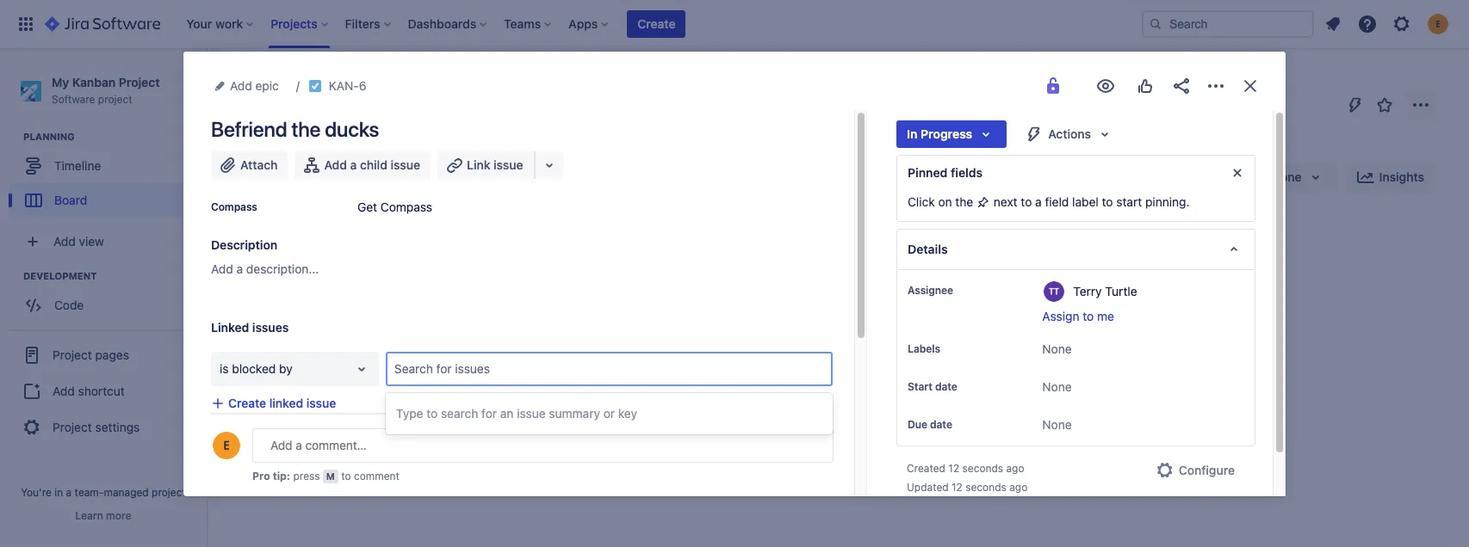 Task type: locate. For each thing, give the bounding box(es) containing it.
create inside primary element
[[638, 16, 676, 31]]

jira software image
[[45, 14, 160, 34], [45, 14, 160, 34]]

the
[[291, 117, 321, 141], [955, 195, 973, 209]]

project inside my kanban project software project
[[119, 75, 160, 90]]

add for add a child issue
[[324, 158, 347, 172]]

1 vertical spatial the
[[955, 195, 973, 209]]

2 none from the top
[[1042, 380, 1072, 394]]

development
[[23, 271, 97, 282]]

issue
[[391, 158, 420, 172], [494, 158, 523, 172], [306, 396, 336, 411], [517, 406, 546, 421]]

a
[[350, 158, 357, 172], [1035, 195, 1042, 209], [236, 262, 243, 276], [66, 487, 72, 499]]

for right "search"
[[436, 362, 452, 376]]

Search this board text field
[[243, 162, 322, 193]]

1 horizontal spatial my
[[307, 71, 324, 86]]

link for link text
[[529, 493, 550, 505]]

link issue
[[467, 158, 523, 172]]

issues
[[252, 320, 289, 335], [455, 362, 490, 376]]

kan-6 link
[[329, 76, 366, 96]]

group containing project pages
[[7, 330, 200, 452]]

projects
[[241, 71, 287, 86]]

1 vertical spatial by
[[279, 362, 293, 376]]

link
[[467, 158, 490, 172], [529, 493, 550, 505]]

my left kan-
[[307, 71, 324, 86]]

1 horizontal spatial by
[[1242, 171, 1254, 183]]

web links
[[211, 458, 266, 473]]

add left "shortcut"
[[53, 384, 75, 399]]

issue inside "button"
[[494, 158, 523, 172]]

add for add shortcut
[[53, 384, 75, 399]]

issue left link web pages and more image
[[494, 158, 523, 172]]

terry turtle image
[[384, 164, 412, 191]]

add left 'epic' on the left
[[230, 78, 252, 93]]

1 horizontal spatial kanban
[[327, 71, 369, 86]]

my
[[307, 71, 324, 86], [52, 75, 69, 90]]

0 vertical spatial seconds
[[962, 462, 1003, 475]]

1 vertical spatial link
[[529, 493, 550, 505]]

to
[[1021, 195, 1032, 209], [1102, 195, 1113, 209], [1083, 309, 1094, 324], [426, 406, 438, 421], [341, 470, 351, 483]]

in
[[54, 487, 63, 499]]

kanban
[[327, 71, 369, 86], [72, 75, 116, 90]]

6
[[359, 78, 366, 93]]

0 vertical spatial for
[[436, 362, 452, 376]]

0 horizontal spatial by
[[279, 362, 293, 376]]

configure
[[1179, 463, 1235, 478]]

tip:
[[273, 470, 290, 483]]

link right add people image
[[467, 158, 490, 172]]

summary
[[549, 406, 600, 421]]

attach button
[[211, 152, 288, 179]]

link left text
[[529, 493, 550, 505]]

link to a web page image
[[816, 459, 830, 473]]

links
[[240, 458, 266, 473]]

0 vertical spatial project
[[98, 93, 132, 106]]

child
[[360, 158, 387, 172]]

for left an
[[481, 406, 497, 421]]

0 horizontal spatial kanban
[[72, 75, 116, 90]]

0 horizontal spatial my
[[52, 75, 69, 90]]

issue left add people image
[[391, 158, 420, 172]]

12 right updated
[[952, 481, 963, 494]]

add
[[230, 78, 252, 93], [324, 158, 347, 172], [211, 262, 233, 276], [53, 384, 75, 399]]

project right managed
[[152, 487, 186, 499]]

group
[[7, 330, 200, 452]]

add inside popup button
[[230, 78, 252, 93]]

issue right an
[[517, 406, 546, 421]]

group by
[[1205, 171, 1254, 183]]

get compass
[[357, 200, 432, 214]]

to left me
[[1083, 309, 1094, 324]]

1 vertical spatial for
[[481, 406, 497, 421]]

learn
[[75, 510, 103, 523]]

link text
[[529, 493, 573, 505]]

description
[[211, 238, 277, 252]]

1 horizontal spatial link
[[529, 493, 550, 505]]

add a child issue button
[[295, 152, 431, 179]]

seconds right updated
[[965, 481, 1006, 494]]

add inside button
[[53, 384, 75, 399]]

0 horizontal spatial the
[[291, 117, 321, 141]]

1 vertical spatial issues
[[455, 362, 490, 376]]

seconds
[[962, 462, 1003, 475], [965, 481, 1006, 494]]

search
[[394, 362, 433, 376]]

0 horizontal spatial create
[[228, 396, 266, 411]]

2 vertical spatial none
[[1042, 418, 1072, 432]]

add epic
[[230, 78, 279, 93]]

add left child
[[324, 158, 347, 172]]

timeline
[[54, 158, 101, 173]]

or
[[603, 406, 615, 421]]

create
[[638, 16, 676, 31], [228, 396, 266, 411]]

m
[[326, 471, 335, 482]]

labels
[[908, 343, 940, 356]]

1 vertical spatial create
[[228, 396, 266, 411]]

0 horizontal spatial issues
[[252, 320, 289, 335]]

you're in a team-managed project
[[21, 487, 186, 499]]

my for my kanban project
[[307, 71, 324, 86]]

3 none from the top
[[1042, 418, 1072, 432]]

12 right created
[[948, 462, 959, 475]]

0 vertical spatial ago
[[1006, 462, 1024, 475]]

add a description...
[[211, 262, 319, 276]]

search
[[441, 406, 478, 421]]

code link
[[9, 289, 198, 323]]

add down description
[[211, 262, 233, 276]]

issue right 'linked' at the bottom of page
[[306, 396, 336, 411]]

1 horizontal spatial issues
[[455, 362, 490, 376]]

fields
[[951, 165, 983, 180]]

link inside "button"
[[467, 158, 490, 172]]

the right on
[[955, 195, 973, 209]]

kan-6
[[329, 78, 366, 93]]

next
[[994, 195, 1017, 209]]

web
[[211, 458, 237, 473]]

description...
[[246, 262, 319, 276]]

by
[[1242, 171, 1254, 183], [279, 362, 293, 376]]

development group
[[9, 270, 206, 328]]

to inside 'button'
[[1083, 309, 1094, 324]]

date right start
[[935, 381, 957, 394]]

kanban inside my kanban project software project
[[72, 75, 116, 90]]

create banner
[[0, 0, 1469, 48]]

1 vertical spatial project
[[152, 487, 186, 499]]

0 vertical spatial link
[[467, 158, 490, 172]]

1 vertical spatial seconds
[[965, 481, 1006, 494]]

0 vertical spatial create
[[638, 16, 676, 31]]

label
[[1072, 195, 1099, 209]]

to
[[254, 236, 268, 249]]

add for add epic
[[230, 78, 252, 93]]

0 vertical spatial by
[[1242, 171, 1254, 183]]

add shortcut button
[[7, 375, 200, 409]]

next to a field label to start pinning.
[[990, 195, 1190, 209]]

board
[[288, 105, 340, 129]]

a right in on the left of the page
[[66, 487, 72, 499]]

by right blocked on the left bottom
[[279, 362, 293, 376]]

1 horizontal spatial create
[[638, 16, 676, 31]]

to right next
[[1021, 195, 1032, 209]]

compass up description
[[211, 201, 257, 214]]

compass
[[380, 200, 432, 214], [211, 201, 257, 214]]

add for add a description...
[[211, 262, 233, 276]]

1 horizontal spatial the
[[955, 195, 973, 209]]

date right due
[[930, 419, 952, 431]]

project inside my kanban project link
[[372, 71, 412, 86]]

seconds right created
[[962, 462, 1003, 475]]

compass down terry turtle image
[[380, 200, 432, 214]]

0 horizontal spatial link
[[467, 158, 490, 172]]

my inside my kanban project software project
[[52, 75, 69, 90]]

befriend the ducks dialog
[[183, 52, 1286, 548]]

12
[[948, 462, 959, 475], [952, 481, 963, 494]]

created 12 seconds ago updated 12 seconds ago
[[907, 462, 1028, 494]]

0 vertical spatial none
[[1042, 342, 1072, 357]]

search for issues
[[394, 362, 490, 376]]

an
[[500, 406, 514, 421]]

1 vertical spatial none
[[1042, 380, 1072, 394]]

on
[[938, 195, 952, 209]]

updated
[[907, 481, 949, 494]]

to right type
[[426, 406, 438, 421]]

issues up search
[[455, 362, 490, 376]]

1 vertical spatial date
[[930, 419, 952, 431]]

a left child
[[350, 158, 357, 172]]

by right group
[[1242, 171, 1254, 183]]

attach
[[240, 158, 278, 172]]

pinning.
[[1145, 195, 1190, 209]]

befriend the ducks
[[211, 117, 379, 141]]

my up software
[[52, 75, 69, 90]]

0 vertical spatial date
[[935, 381, 957, 394]]

0 horizontal spatial project
[[98, 93, 132, 106]]

board link
[[9, 184, 198, 218]]

the down task image
[[291, 117, 321, 141]]

create inside befriend the ducks dialog
[[228, 396, 266, 411]]

eloisefrancis23 image
[[358, 164, 386, 191]]

projects link
[[241, 69, 287, 90]]

0 vertical spatial 12
[[948, 462, 959, 475]]

project right software
[[98, 93, 132, 106]]

issues right linked
[[252, 320, 289, 335]]

for
[[436, 362, 452, 376], [481, 406, 497, 421]]

none for start
[[1042, 380, 1072, 394]]

kanban for my kanban project
[[327, 71, 369, 86]]

add inside button
[[324, 158, 347, 172]]



Task type: describe. For each thing, give the bounding box(es) containing it.
to left start
[[1102, 195, 1113, 209]]

pro
[[252, 470, 270, 483]]

add people image
[[424, 167, 444, 188]]

click on the
[[908, 195, 977, 209]]

issue inside button
[[306, 396, 336, 411]]

add epic button
[[211, 76, 284, 96]]

project settings
[[53, 420, 140, 435]]

project inside project pages link
[[53, 348, 92, 362]]

star kan board image
[[1374, 95, 1395, 115]]

pro tip: press m to comment
[[252, 470, 399, 483]]

by inside befriend the ducks dialog
[[279, 362, 293, 376]]

me
[[1097, 309, 1114, 324]]

planning group
[[9, 130, 206, 223]]

to for assign to me
[[1083, 309, 1094, 324]]

linked
[[211, 320, 249, 335]]

to for next to a field label to start pinning.
[[1021, 195, 1032, 209]]

software
[[52, 93, 95, 106]]

get
[[357, 200, 377, 214]]

to right m in the left bottom of the page
[[341, 470, 351, 483]]

pages
[[95, 348, 129, 362]]

is
[[220, 362, 229, 376]]

team-
[[75, 487, 104, 499]]

copy link to issue image
[[363, 78, 377, 92]]

search image
[[1149, 17, 1163, 31]]

project settings link
[[7, 409, 200, 447]]

link issue button
[[437, 152, 535, 179]]

0 horizontal spatial compass
[[211, 201, 257, 214]]

assign
[[1042, 309, 1079, 324]]

project pages link
[[7, 337, 200, 375]]

kan-
[[329, 78, 359, 93]]

link for link issue
[[467, 158, 490, 172]]

project pages
[[53, 348, 129, 362]]

more
[[106, 510, 131, 523]]

hide message image
[[1227, 163, 1248, 183]]

text
[[553, 493, 573, 505]]

a inside button
[[350, 158, 357, 172]]

board
[[54, 193, 87, 207]]

assign to me
[[1042, 309, 1114, 324]]

created
[[907, 462, 945, 475]]

linked
[[269, 396, 303, 411]]

learn more button
[[75, 510, 131, 524]]

click
[[908, 195, 935, 209]]

my kanban project software project
[[52, 75, 160, 106]]

create for create
[[638, 16, 676, 31]]

create column image
[[973, 226, 994, 246]]

to for type to search for an issue summary or key
[[426, 406, 438, 421]]

1 horizontal spatial project
[[152, 487, 186, 499]]

shortcut
[[78, 384, 125, 399]]

my for my kanban project software project
[[52, 75, 69, 90]]

project inside project settings link
[[53, 420, 92, 435]]

details
[[908, 242, 948, 257]]

start date
[[908, 381, 957, 394]]

field
[[1045, 195, 1069, 209]]

timeline link
[[9, 149, 198, 184]]

1 horizontal spatial for
[[481, 406, 497, 421]]

1 none from the top
[[1042, 342, 1072, 357]]

url
[[211, 493, 232, 505]]

add a child issue
[[324, 158, 420, 172]]

create linked issue button
[[201, 394, 346, 414]]

planning
[[23, 131, 75, 142]]

pinned
[[908, 165, 948, 180]]

primary element
[[10, 0, 1142, 48]]

epic
[[255, 78, 279, 93]]

do
[[271, 236, 287, 249]]

details element
[[896, 229, 1256, 270]]

due
[[908, 419, 927, 431]]

is blocked by
[[220, 362, 293, 376]]

0 horizontal spatial for
[[436, 362, 452, 376]]

kan board
[[243, 105, 340, 129]]

project inside my kanban project software project
[[98, 93, 132, 106]]

due date
[[908, 419, 952, 431]]

create for create linked issue
[[228, 396, 266, 411]]

befriend
[[211, 117, 287, 141]]

to do
[[254, 236, 287, 249]]

a left field
[[1035, 195, 1042, 209]]

date for due date
[[930, 419, 952, 431]]

code
[[54, 298, 84, 312]]

insights
[[1379, 170, 1424, 184]]

issue inside button
[[391, 158, 420, 172]]

profile image of eloisefrancis23 image
[[213, 432, 240, 460]]

Search field
[[1142, 10, 1314, 38]]

date for start date
[[935, 381, 957, 394]]

open image
[[351, 359, 372, 380]]

start
[[1116, 195, 1142, 209]]

my kanban project link
[[307, 69, 412, 90]]

create linked issue
[[228, 396, 336, 411]]

press
[[293, 470, 320, 483]]

automations menu button icon image
[[1345, 94, 1366, 115]]

0 vertical spatial the
[[291, 117, 321, 141]]

my kanban project
[[307, 71, 412, 86]]

close image
[[1240, 76, 1261, 96]]

none for due
[[1042, 418, 1072, 432]]

managed
[[104, 487, 149, 499]]

assign to me button
[[1042, 308, 1237, 326]]

add shortcut
[[53, 384, 125, 399]]

linked issues
[[211, 320, 289, 335]]

configure link
[[1144, 457, 1245, 485]]

1 vertical spatial 12
[[952, 481, 963, 494]]

kan
[[243, 105, 284, 129]]

comment
[[354, 470, 399, 483]]

a down description
[[236, 262, 243, 276]]

insights image
[[1355, 167, 1376, 188]]

kanban for my kanban project software project
[[72, 75, 116, 90]]

1 horizontal spatial compass
[[380, 200, 432, 214]]

settings
[[95, 420, 140, 435]]

blocked
[[232, 362, 276, 376]]

task image
[[308, 79, 322, 93]]

1 vertical spatial ago
[[1009, 481, 1028, 494]]

insights button
[[1345, 164, 1435, 191]]

create button
[[627, 10, 686, 38]]

learn more
[[75, 510, 131, 523]]

link web pages and more image
[[539, 155, 559, 176]]

ducks
[[325, 117, 379, 141]]

type
[[396, 406, 423, 421]]

Add a comment… field
[[252, 429, 834, 463]]

0 vertical spatial issues
[[252, 320, 289, 335]]



Task type: vqa. For each thing, say whether or not it's contained in the screenshot.
Created
yes



